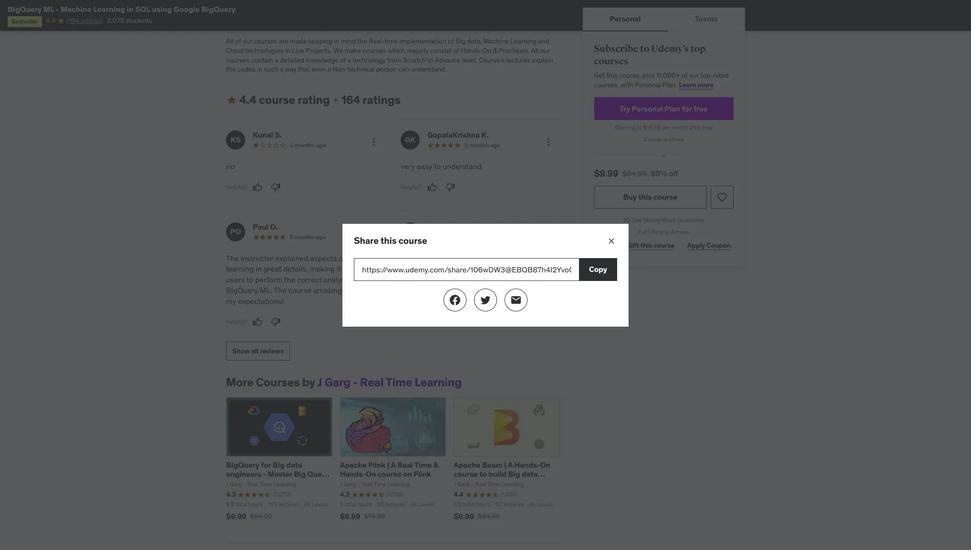 Task type: locate. For each thing, give the bounding box(es) containing it.
helpful? left mark review by paul o. as helpful icon
[[226, 318, 247, 326]]

non-
[[333, 65, 348, 74]]

all levels left 6
[[304, 501, 328, 508]]

2 hours from the left
[[358, 501, 372, 508]]

share inside dialog
[[354, 235, 379, 246]]

this for share
[[381, 235, 397, 246]]

professor
[[520, 264, 552, 274]]

to up mark review by gopalakrishna k. as helpful image
[[434, 161, 441, 171]]

m.
[[497, 222, 506, 232]]

0 horizontal spatial it
[[337, 264, 341, 274]]

1 levels from the left
[[312, 501, 328, 508]]

1758 reviews element
[[387, 491, 403, 499]]

2 horizontal spatial a
[[508, 461, 513, 470]]

0 vertical spatial it
[[468, 254, 472, 263]]

the inside a complete course, it explains all the different models that bigquery ml offer, the professor explains in a superficial way the mathematics behind each model, and i really enjoyed the course.
[[505, 264, 518, 274]]

0 horizontal spatial $9.99 $84.99
[[226, 512, 272, 522]]

share for share
[[597, 241, 615, 250]]

$9.99 $74.99
[[340, 512, 385, 522]]

months for s.
[[295, 141, 315, 149]]

0 horizontal spatial all
[[251, 347, 258, 356]]

rating
[[298, 92, 330, 107]]

this inside get this course, plus 11,000+ of our top-rated courses, with personal plan.
[[607, 71, 618, 80]]

0 horizontal spatial easy
[[343, 264, 359, 274]]

0 vertical spatial all
[[504, 254, 512, 263]]

2 horizontal spatial our
[[689, 71, 699, 80]]

total right 5.5
[[463, 501, 475, 508]]

machine up course's
[[484, 37, 509, 46]]

0 horizontal spatial flink
[[368, 461, 386, 470]]

helpful?
[[226, 183, 247, 191], [401, 183, 422, 191], [226, 318, 247, 326]]

0 horizontal spatial the
[[226, 254, 239, 263]]

flink right the on
[[414, 470, 431, 479]]

5 up explained
[[290, 234, 293, 241]]

1 horizontal spatial medium image
[[480, 295, 491, 306]]

close modal image
[[607, 236, 616, 246]]

2 j garg - real time learning from the left
[[454, 481, 524, 489]]

a up models
[[401, 254, 405, 263]]

data inside apache beam | a hands-on course to build big data pipelines
[[522, 470, 538, 479]]

bigquery down users
[[226, 286, 258, 295]]

our up "cloud"
[[243, 37, 252, 46]]

1 horizontal spatial apache
[[454, 461, 481, 470]]

hours
[[249, 501, 263, 508], [358, 501, 372, 508], [476, 501, 490, 508]]

1 horizontal spatial 5
[[465, 141, 468, 149]]

ml
[[43, 4, 54, 14]]

0 horizontal spatial 4.3
[[226, 491, 236, 499]]

the right ml.
[[274, 286, 287, 295]]

all right 62 lectures
[[529, 501, 535, 508]]

2 horizontal spatial total
[[463, 501, 475, 508]]

wishlist image
[[716, 192, 728, 203]]

to right users
[[246, 275, 253, 285]]

to left udemy's
[[640, 43, 650, 55]]

explains up offer,
[[474, 254, 502, 263]]

5 months ago for aspects
[[290, 234, 326, 241]]

share inside button
[[597, 241, 615, 250]]

starting at $16.58 per month after trial cancel anytime
[[615, 124, 713, 143]]

5 months ago down k. on the top of the page
[[465, 141, 500, 149]]

real
[[360, 375, 384, 390], [397, 461, 413, 470], [247, 481, 259, 489], [361, 481, 372, 489], [475, 481, 486, 489]]

apache flink | a real time & hands-on course on flink link
[[340, 461, 438, 479]]

2 apache from the left
[[454, 461, 481, 470]]

share button
[[594, 236, 617, 255]]

0 horizontal spatial course,
[[441, 254, 466, 263]]

the down details,
[[284, 275, 295, 285]]

| inside apache beam | a hands-on course to build big data pipelines
[[504, 461, 506, 470]]

ago for s.
[[316, 141, 326, 149]]

helpful? left mark review by kunal s. as helpful image
[[226, 183, 247, 191]]

1 horizontal spatial j garg - real time learning
[[454, 481, 524, 489]]

4.4 for (164 ratings)
[[46, 16, 55, 25]]

0 horizontal spatial way
[[285, 65, 296, 74]]

our inside get this course, plus 11,000+ of our top-rated courses, with personal plan.
[[689, 71, 699, 80]]

4.3
[[226, 491, 236, 499], [340, 491, 350, 499]]

in inside the instructor explained aspects of machine learning in great details, making it easy for users to perform the correct analyses using bigquery ml. the course amazingly exceeds my expectations!
[[256, 264, 262, 274]]

way down detailed
[[285, 65, 296, 74]]

(1,659)
[[501, 491, 518, 498]]

hands- inside apache flink | a real time & hands-on course on flink j garg - real time learning
[[340, 470, 366, 479]]

2 vertical spatial for
[[261, 461, 271, 470]]

0 horizontal spatial apache
[[340, 461, 367, 470]]

to left build
[[479, 470, 487, 479]]

& right the on
[[433, 461, 438, 470]]

1 horizontal spatial 4.3
[[340, 491, 350, 499]]

jairo
[[427, 222, 444, 232]]

& up course's
[[493, 46, 497, 55]]

bigquery inside a complete course, it explains all the different models that bigquery ml offer, the professor explains in a superficial way the mathematics behind each model, and i really enjoyed the course.
[[443, 264, 475, 274]]

it inside a complete course, it explains all the different models that bigquery ml offer, the professor explains in a superficial way the mathematics behind each model, and i really enjoyed the course.
[[468, 254, 472, 263]]

0 horizontal spatial |
[[387, 461, 389, 470]]

the up make
[[357, 37, 367, 46]]

2 horizontal spatial the
[[505, 264, 518, 274]]

lectures down 1659 reviews element
[[503, 501, 524, 508]]

$84.99 up buy
[[622, 169, 647, 179]]

1 horizontal spatial $9.99 $84.99
[[454, 512, 500, 522]]

to
[[640, 43, 650, 55], [427, 56, 433, 64], [434, 161, 441, 171], [246, 275, 253, 285], [479, 470, 487, 479]]

course left the on
[[377, 470, 402, 479]]

practicals.
[[499, 46, 530, 55]]

& inside all of our courses are made keeping in mind the real-time implementation of big data, machine learning and cloud technologies in live projects. we make courses which majorly consist of hands-on & practicals. all our courses contain a detailed knowledge of a technology from scratch to advance level. course's lectures explain the codes in such a way that even a non-technical person can understand.
[[493, 46, 497, 55]]

0 horizontal spatial for
[[261, 461, 271, 470]]

and
[[538, 37, 549, 46], [469, 286, 482, 295]]

1 $9.99 $84.99 from the left
[[226, 512, 272, 522]]

1 vertical spatial 5 months ago
[[290, 234, 326, 241]]

1 vertical spatial using
[[355, 275, 373, 285]]

gift
[[628, 241, 639, 250]]

0 vertical spatial explains
[[474, 254, 502, 263]]

gk
[[405, 135, 416, 145]]

gopalakrishna
[[427, 130, 480, 140]]

that left even
[[298, 65, 310, 74]]

a inside apache flink | a real time & hands-on course on flink j garg - real time learning
[[391, 461, 396, 470]]

learn more link
[[679, 81, 714, 89]]

mark review by gopalakrishna k. as helpful image
[[427, 183, 437, 192]]

technologies
[[245, 46, 283, 55]]

0 vertical spatial and
[[538, 37, 549, 46]]

hours for apache beam | a hands-on course to build big data pipelines
[[476, 501, 490, 508]]

2 $9.99 $84.99 from the left
[[454, 512, 500, 522]]

1 horizontal spatial 4.4
[[239, 92, 256, 107]]

3 all levels from the left
[[529, 501, 553, 508]]

apply coupon button
[[685, 236, 734, 255]]

that inside all of our courses are made keeping in mind the real-time implementation of big data, machine learning and cloud technologies in live projects. we make courses which majorly consist of hands-on & practicals. all our courses contain a detailed knowledge of a technology from scratch to advance level. course's lectures explain the codes in such a way that even a non-technical person can understand.
[[298, 65, 310, 74]]

off
[[669, 169, 678, 179]]

2 vertical spatial the
[[274, 286, 287, 295]]

easy right very
[[417, 161, 432, 171]]

ml.
[[260, 286, 272, 295]]

hours left 62
[[476, 501, 490, 508]]

$9.99 $84.99 for apache beam | a hands-on course to build big data pipelines
[[454, 512, 500, 522]]

for inside the bigquery for big data engineers - master big query internals
[[261, 461, 271, 470]]

bigquery
[[8, 4, 42, 14], [201, 4, 236, 14], [443, 264, 475, 274], [226, 286, 258, 295], [226, 461, 259, 470]]

all of our courses are made keeping in mind the real-time implementation of big data, machine learning and cloud technologies in live projects. we make courses which majorly consist of hands-on & practicals. all our courses contain a detailed knowledge of a technology from scratch to advance level. course's lectures explain the codes in such a way that even a non-technical person can understand.
[[226, 37, 553, 74]]

helpful? left mark review by gopalakrishna k. as helpful image
[[401, 183, 422, 191]]

1 total from the left
[[236, 501, 247, 508]]

lectures for apache beam | a hands-on course to build big data pipelines
[[503, 501, 524, 508]]

our up explain
[[540, 46, 550, 55]]

levels left 6
[[312, 501, 328, 508]]

1 horizontal spatial way
[[481, 275, 494, 285]]

apache inside apache beam | a hands-on course to build big data pipelines
[[454, 461, 481, 470]]

55 lectures
[[377, 501, 406, 508]]

0 horizontal spatial $84.99
[[250, 513, 272, 521]]

using right sql
[[152, 4, 172, 14]]

garcia
[[473, 222, 495, 232]]

2 horizontal spatial levels
[[537, 501, 553, 508]]

the up "professor"
[[513, 254, 524, 263]]

course inside apache flink | a real time & hands-on course on flink j garg - real time learning
[[377, 470, 402, 479]]

0 horizontal spatial share
[[354, 235, 379, 246]]

learn
[[679, 81, 696, 89]]

total for bigquery for big data engineers - master big query internals
[[236, 501, 247, 508]]

users
[[226, 275, 245, 285]]

4.4 for (1,659)
[[454, 491, 464, 499]]

j garg - real time learning for master
[[226, 481, 296, 489]]

personal down plus
[[635, 81, 661, 89]]

0 vertical spatial &
[[493, 46, 497, 55]]

apache beam | a hands-on course to build big data pipelines
[[454, 461, 550, 489]]

ks
[[231, 135, 241, 145]]

hands- right build
[[514, 461, 540, 470]]

learning inside apache flink | a real time & hands-on course on flink j garg - real time learning
[[388, 481, 410, 489]]

of right aspects at the top
[[339, 254, 345, 263]]

rated
[[713, 71, 729, 80]]

buy
[[623, 192, 637, 202]]

4.4 down codes
[[239, 92, 256, 107]]

hands- up level.
[[461, 46, 483, 55]]

bigquery inside the bigquery for big data engineers - master big query internals
[[226, 461, 259, 470]]

perform
[[255, 275, 282, 285]]

8.5
[[226, 501, 234, 508]]

top-
[[701, 71, 713, 80]]

2 levels from the left
[[418, 501, 435, 508]]

course, inside a complete course, it explains all the different models that bigquery ml offer, the professor explains in a superficial way the mathematics behind each model, and i really enjoyed the course.
[[441, 254, 466, 263]]

2 horizontal spatial on
[[540, 461, 550, 470]]

in up each at the bottom left
[[430, 275, 437, 285]]

1 horizontal spatial all levels
[[410, 501, 435, 508]]

0 horizontal spatial all levels
[[304, 501, 328, 508]]

hands- up 6 total hours
[[340, 470, 366, 479]]

explained
[[275, 254, 308, 263]]

j garg - real time learning image
[[226, 0, 279, 29]]

lectures down 1758 reviews element
[[385, 501, 406, 508]]

|
[[387, 461, 389, 470], [504, 461, 506, 470]]

1 apache from the left
[[340, 461, 367, 470]]

1 horizontal spatial hands-
[[461, 46, 483, 55]]

0 horizontal spatial a
[[391, 461, 396, 470]]

1 horizontal spatial our
[[540, 46, 550, 55]]

$9.99 for apache beam | a hands-on course to build big data pipelines
[[454, 512, 474, 522]]

it inside the instructor explained aspects of machine learning in great details, making it easy for users to perform the correct analyses using bigquery ml. the course amazingly exceeds my expectations!
[[337, 264, 341, 274]]

1 horizontal spatial for
[[361, 264, 370, 274]]

this inside "button"
[[639, 192, 652, 202]]

all
[[504, 254, 512, 263], [251, 347, 258, 356]]

1 horizontal spatial on
[[483, 46, 491, 55]]

0 horizontal spatial medium image
[[226, 95, 238, 106]]

| left the on
[[387, 461, 389, 470]]

share
[[354, 235, 379, 246], [597, 241, 615, 250]]

0 vertical spatial our
[[243, 37, 252, 46]]

levels right 62 lectures
[[537, 501, 553, 508]]

coupon
[[707, 241, 731, 250]]

explains down models
[[401, 275, 429, 285]]

course, for bigquery
[[441, 254, 466, 263]]

0 vertical spatial for
[[682, 104, 692, 113]]

course inside "button"
[[654, 192, 678, 202]]

in
[[127, 4, 134, 14], [334, 37, 339, 46], [285, 46, 290, 55], [257, 65, 262, 74], [256, 264, 262, 274], [430, 275, 437, 285]]

instructor
[[241, 254, 274, 263]]

a inside a complete course, it explains all the different models that bigquery ml offer, the professor explains in a superficial way the mathematics behind each model, and i really enjoyed the course.
[[401, 254, 405, 263]]

medium image
[[226, 95, 238, 106], [480, 295, 491, 306], [510, 295, 522, 306]]

1 horizontal spatial share
[[597, 241, 615, 250]]

1 horizontal spatial course,
[[619, 71, 641, 80]]

a inside apache beam | a hands-on course to build big data pipelines
[[508, 461, 513, 470]]

a for course
[[508, 461, 513, 470]]

1 vertical spatial easy
[[343, 264, 359, 274]]

of inside get this course, plus 11,000+ of our top-rated courses, with personal plan.
[[682, 71, 688, 80]]

0 horizontal spatial 5
[[290, 234, 293, 241]]

$84.99 down 62
[[478, 513, 500, 521]]

understand. down 'scratch' in the left of the page
[[411, 65, 447, 74]]

2072 reviews element
[[273, 491, 291, 499]]

to inside subscribe to udemy's top courses
[[640, 43, 650, 55]]

all levels for apache beam | a hands-on course to build big data pipelines
[[529, 501, 553, 508]]

free
[[694, 104, 708, 113]]

detailed
[[280, 56, 304, 64]]

mark review by gopalakrishna k. as unhelpful image
[[445, 183, 455, 192]]

personal
[[610, 14, 641, 24], [635, 81, 661, 89], [632, 104, 663, 113]]

1 horizontal spatial hours
[[358, 501, 372, 508]]

4.3 for apache flink | a real time & hands-on course on flink
[[340, 491, 350, 499]]

this right buy
[[639, 192, 652, 202]]

apache inside apache flink | a real time & hands-on course on flink j garg - real time learning
[[340, 461, 367, 470]]

2 horizontal spatial hours
[[476, 501, 490, 508]]

the
[[357, 37, 367, 46], [226, 65, 236, 74], [513, 254, 524, 263], [284, 275, 295, 285], [496, 275, 507, 285], [536, 286, 547, 295]]

| inside apache flink | a real time & hands-on course on flink j garg - real time learning
[[387, 461, 389, 470]]

in up we
[[334, 37, 339, 46]]

garg up 6 total hours
[[343, 481, 356, 489]]

that down complete
[[427, 264, 441, 274]]

full
[[638, 228, 648, 235]]

all for apache beam | a hands-on course to build big data pipelines
[[529, 501, 535, 508]]

1 4.3 from the left
[[226, 491, 236, 499]]

all for bigquery for big data engineers - master big query internals
[[304, 501, 310, 508]]

1 vertical spatial personal
[[635, 81, 661, 89]]

easy down machine at the top
[[343, 264, 359, 274]]

1 vertical spatial that
[[427, 264, 441, 274]]

0 vertical spatial that
[[298, 65, 310, 74]]

course
[[259, 92, 295, 107], [654, 192, 678, 202], [399, 235, 427, 246], [654, 241, 675, 250], [288, 286, 311, 295], [377, 470, 402, 479], [454, 470, 478, 479]]

udemy's
[[651, 43, 689, 55]]

it up analyses
[[337, 264, 341, 274]]

1 horizontal spatial |
[[504, 461, 506, 470]]

0 vertical spatial way
[[285, 65, 296, 74]]

3 levels from the left
[[537, 501, 553, 508]]

on inside apache flink | a real time & hands-on course on flink j garg - real time learning
[[366, 470, 376, 479]]

garg right by
[[325, 375, 350, 390]]

0 horizontal spatial j garg - real time learning
[[226, 481, 296, 489]]

using inside the instructor explained aspects of machine learning in great details, making it easy for users to perform the correct analyses using bigquery ml. the course amazingly exceeds my expectations!
[[355, 275, 373, 285]]

0 vertical spatial the
[[226, 254, 239, 263]]

money-
[[644, 216, 663, 224]]

8.5 total hours
[[226, 501, 263, 508]]

show all reviews button
[[226, 342, 290, 361]]

all up offer,
[[504, 254, 512, 263]]

$9.99 $84.99 down 8.5 total hours
[[226, 512, 272, 522]]

$9.99 for bigquery for big data engineers - master big query internals
[[226, 512, 246, 522]]

all levels for bigquery for big data engineers - master big query internals
[[304, 501, 328, 508]]

0 horizontal spatial data
[[286, 461, 302, 470]]

learn more
[[679, 81, 714, 89]]

advance
[[435, 56, 460, 64]]

data
[[286, 461, 302, 470], [522, 470, 538, 479]]

all up explain
[[531, 46, 539, 55]]

2 horizontal spatial for
[[682, 104, 692, 113]]

course, inside get this course, plus 11,000+ of our top-rated courses, with personal plan.
[[619, 71, 641, 80]]

easy
[[417, 161, 432, 171], [343, 264, 359, 274]]

1 horizontal spatial &
[[493, 46, 497, 55]]

this up courses,
[[607, 71, 618, 80]]

big
[[455, 37, 465, 46], [273, 461, 285, 470], [294, 470, 306, 479], [508, 470, 520, 479]]

of up learn
[[682, 71, 688, 80]]

data left the query
[[286, 461, 302, 470]]

in down instructor
[[256, 264, 262, 274]]

medium image
[[449, 295, 461, 306]]

to down the consist
[[427, 56, 433, 64]]

this inside dialog
[[381, 235, 397, 246]]

way up "i"
[[481, 275, 494, 285]]

4.3 up 6
[[340, 491, 350, 499]]

1 vertical spatial for
[[361, 264, 370, 274]]

$9.99 $84.99 88% off
[[594, 168, 678, 179]]

0 horizontal spatial 5 months ago
[[290, 234, 326, 241]]

1 horizontal spatial it
[[468, 254, 472, 263]]

ago for o.
[[316, 234, 326, 241]]

apache for hands-
[[340, 461, 367, 470]]

| right the beam
[[504, 461, 506, 470]]

we
[[334, 46, 343, 55]]

back
[[663, 216, 676, 224]]

share up machine at the top
[[354, 235, 379, 246]]

0 horizontal spatial levels
[[312, 501, 328, 508]]

0 vertical spatial using
[[152, 4, 172, 14]]

1 j garg - real time learning from the left
[[226, 481, 296, 489]]

4.4 down 'ml' at the top left
[[46, 16, 55, 25]]

1 vertical spatial it
[[337, 264, 341, 274]]

garg
[[325, 375, 350, 390], [230, 481, 242, 489], [343, 481, 356, 489], [457, 481, 470, 489]]

medium image down codes
[[226, 95, 238, 106]]

1 horizontal spatial machine
[[484, 37, 509, 46]]

1 vertical spatial way
[[481, 275, 494, 285]]

hours for bigquery for big data engineers - master big query internals
[[249, 501, 263, 508]]

2 vertical spatial our
[[689, 71, 699, 80]]

all levels right 55 lectures
[[410, 501, 435, 508]]

0 horizontal spatial &
[[433, 461, 438, 470]]

garg down engineers
[[230, 481, 242, 489]]

1 vertical spatial course,
[[441, 254, 466, 263]]

2 4.3 from the left
[[340, 491, 350, 499]]

tab list
[[583, 8, 745, 31]]

164 ratings
[[341, 92, 401, 107]]

1 horizontal spatial all
[[504, 254, 512, 263]]

all right 103 lectures
[[304, 501, 310, 508]]

helpful? for very easy to understand.
[[401, 183, 422, 191]]

0 vertical spatial personal
[[610, 14, 641, 24]]

1 | from the left
[[387, 461, 389, 470]]

and inside all of our courses are made keeping in mind the real-time implementation of big data, machine learning and cloud technologies in live projects. we make courses which majorly consist of hands-on & practicals. all our courses contain a detailed knowledge of a technology from scratch to advance level. course's lectures explain the codes in such a way that even a non-technical person can understand.
[[538, 37, 549, 46]]

1 vertical spatial the
[[505, 264, 518, 274]]

explains
[[474, 254, 502, 263], [401, 275, 429, 285]]

j right by
[[317, 375, 322, 390]]

garg inside apache flink | a real time & hands-on course on flink j garg - real time learning
[[343, 481, 356, 489]]

2 total from the left
[[345, 501, 356, 508]]

a right such
[[280, 65, 283, 74]]

very
[[401, 161, 415, 171]]

1 hours from the left
[[249, 501, 263, 508]]

3 hours from the left
[[476, 501, 490, 508]]

1 horizontal spatial using
[[355, 275, 373, 285]]

big left data,
[[455, 37, 465, 46]]

0 horizontal spatial on
[[366, 470, 376, 479]]

1 vertical spatial machine
[[484, 37, 509, 46]]

big right build
[[508, 470, 520, 479]]

tab list containing personal
[[583, 8, 745, 31]]

bigquery right 'google'
[[201, 4, 236, 14]]

it up superficial
[[468, 254, 472, 263]]

1659 reviews element
[[501, 491, 518, 499]]

2 | from the left
[[504, 461, 506, 470]]

this for buy
[[639, 192, 652, 202]]

(2,072)
[[273, 491, 291, 498]]

6 total hours
[[340, 501, 372, 508]]

lectures for apache flink | a real time & hands-on course on flink
[[385, 501, 406, 508]]

0 horizontal spatial and
[[469, 286, 482, 295]]

real-
[[369, 37, 385, 46]]

1 vertical spatial &
[[433, 461, 438, 470]]

plan
[[665, 104, 681, 113]]

0 horizontal spatial hours
[[249, 501, 263, 508]]

lectures for bigquery for big data engineers - master big query internals
[[278, 501, 299, 508]]

30-
[[623, 216, 633, 224]]

2 all levels from the left
[[410, 501, 435, 508]]

none text field inside "share this course" dialog
[[354, 258, 579, 281]]

j garg - real time learning down engineers
[[226, 481, 296, 489]]

2 vertical spatial 4.4
[[454, 491, 464, 499]]

0 horizontal spatial explains
[[401, 275, 429, 285]]

big left the query
[[294, 470, 306, 479]]

4.4
[[46, 16, 55, 25], [239, 92, 256, 107], [454, 491, 464, 499]]

1 all levels from the left
[[304, 501, 328, 508]]

in down are
[[285, 46, 290, 55]]

- inside the bigquery for big data engineers - master big query internals
[[263, 470, 266, 479]]

jm
[[405, 227, 415, 237]]

using up exceeds
[[355, 275, 373, 285]]

course up complete
[[399, 235, 427, 246]]

0 vertical spatial 4.4
[[46, 16, 55, 25]]

in inside a complete course, it explains all the different models that bigquery ml offer, the professor explains in a superficial way the mathematics behind each model, and i really enjoyed the course.
[[430, 275, 437, 285]]

months down k. on the top of the page
[[469, 141, 489, 149]]

& inside apache flink | a real time & hands-on course on flink j garg - real time learning
[[433, 461, 438, 470]]

this right gift
[[641, 241, 652, 250]]

behind
[[401, 286, 424, 295]]

person
[[376, 65, 397, 74]]

hands- inside all of our courses are made keeping in mind the real-time implementation of big data, machine learning and cloud technologies in live projects. we make courses which majorly consist of hands-on & practicals. all our courses contain a detailed knowledge of a technology from scratch to advance level. course's lectures explain the codes in such a way that even a non-technical person can understand.
[[461, 46, 483, 55]]

0 horizontal spatial total
[[236, 501, 247, 508]]

mark review by paul o. as unhelpful image
[[271, 318, 280, 327]]

$84.99 for apache beam | a hands-on course to build big data pipelines
[[478, 513, 500, 521]]

None text field
[[354, 258, 579, 281]]

1 horizontal spatial data
[[522, 470, 538, 479]]

courses,
[[594, 81, 619, 89]]

starting
[[615, 124, 636, 131]]

months for o.
[[294, 234, 315, 241]]

all right 55 lectures
[[410, 501, 417, 508]]

all levels right 62 lectures
[[529, 501, 553, 508]]

j up 6
[[340, 481, 342, 489]]

1 horizontal spatial and
[[538, 37, 549, 46]]

3 total from the left
[[463, 501, 475, 508]]

the right offer,
[[505, 264, 518, 274]]

1 horizontal spatial easy
[[417, 161, 432, 171]]

1 horizontal spatial levels
[[418, 501, 435, 508]]

2 horizontal spatial $84.99
[[622, 169, 647, 179]]

a inside a complete course, it explains all the different models that bigquery ml offer, the professor explains in a superficial way the mathematics behind each model, and i really enjoyed the course.
[[438, 275, 442, 285]]

such
[[264, 65, 278, 74]]

different
[[526, 254, 555, 263]]

j garg - real time learning link
[[317, 375, 462, 390]]

$84.99 inside $9.99 $84.99 88% off
[[622, 169, 647, 179]]

1 horizontal spatial $84.99
[[478, 513, 500, 521]]

easy inside the instructor explained aspects of machine learning in great details, making it easy for users to perform the correct analyses using bigquery ml. the course amazingly exceeds my expectations!
[[343, 264, 359, 274]]

understand.
[[411, 65, 447, 74], [443, 161, 484, 171]]

1 horizontal spatial that
[[427, 264, 441, 274]]



Task type: describe. For each thing, give the bounding box(es) containing it.
share this course dialog
[[342, 224, 629, 327]]

personal button
[[583, 8, 668, 31]]

5 for k.
[[465, 141, 468, 149]]

a up such
[[275, 56, 278, 64]]

1 horizontal spatial explains
[[474, 254, 502, 263]]

xsmall image
[[332, 96, 339, 104]]

a technology
[[347, 56, 386, 64]]

in down the contain
[[257, 65, 262, 74]]

copy button
[[579, 258, 617, 281]]

- right by
[[353, 375, 358, 390]]

all inside button
[[251, 347, 258, 356]]

big up the (2,072)
[[273, 461, 285, 470]]

for inside the instructor explained aspects of machine learning in great details, making it easy for users to perform the correct analyses using bigquery ml. the course amazingly exceeds my expectations!
[[361, 264, 370, 274]]

(164 ratings)
[[67, 16, 103, 25]]

2
[[290, 141, 293, 149]]

course inside dialog
[[399, 235, 427, 246]]

share for share this course
[[354, 235, 379, 246]]

on inside apache beam | a hands-on course to build big data pipelines
[[540, 461, 550, 470]]

in up 2,075 students
[[127, 4, 134, 14]]

103 lectures
[[268, 501, 299, 508]]

course inside apache beam | a hands-on course to build big data pipelines
[[454, 470, 478, 479]]

mark review by paul o. as helpful image
[[253, 318, 262, 327]]

and inside a complete course, it explains all the different models that bigquery ml offer, the professor explains in a superficial way the mathematics behind each model, and i really enjoyed the course.
[[469, 286, 482, 295]]

j up 5.5
[[454, 481, 456, 489]]

to inside all of our courses are made keeping in mind the real-time implementation of big data, machine learning and cloud technologies in live projects. we make courses which majorly consist of hands-on & practicals. all our courses contain a detailed knowledge of a technology from scratch to advance level. course's lectures explain the codes in such a way that even a non-technical person can understand.
[[427, 56, 433, 64]]

| for beam
[[504, 461, 506, 470]]

4.4 course rating
[[239, 92, 330, 107]]

master
[[268, 470, 292, 479]]

reviews
[[260, 347, 284, 356]]

show all reviews
[[232, 347, 284, 356]]

a for &
[[391, 461, 396, 470]]

course down such
[[259, 92, 295, 107]]

of up advance
[[453, 46, 459, 55]]

this for get
[[607, 71, 618, 80]]

kunal s.
[[253, 130, 282, 140]]

j down engineers
[[226, 481, 228, 489]]

technical
[[348, 65, 375, 74]]

ratings
[[363, 92, 401, 107]]

total for apache flink | a real time & hands-on course on flink
[[345, 501, 356, 508]]

very easy to understand.
[[401, 161, 484, 171]]

0 horizontal spatial our
[[243, 37, 252, 46]]

personal inside button
[[610, 14, 641, 24]]

copy
[[589, 265, 607, 274]]

1 vertical spatial understand.
[[443, 161, 484, 171]]

of up the consist
[[448, 37, 454, 46]]

understand. inside all of our courses are made keeping in mind the real-time implementation of big data, machine learning and cloud technologies in live projects. we make courses which majorly consist of hands-on & practicals. all our courses contain a detailed knowledge of a technology from scratch to advance level. course's lectures explain the codes in such a way that even a non-technical person can understand.
[[411, 65, 447, 74]]

0 horizontal spatial using
[[152, 4, 172, 14]]

plus
[[643, 71, 655, 80]]

hands- inside apache beam | a hands-on course to build big data pipelines
[[514, 461, 540, 470]]

data inside the bigquery for big data engineers - master big query internals
[[286, 461, 302, 470]]

personal inside get this course, plus 11,000+ of our top-rated courses, with personal plan.
[[635, 81, 661, 89]]

the inside the instructor explained aspects of machine learning in great details, making it easy for users to perform the correct analyses using bigquery ml. the course amazingly exceeds my expectations!
[[284, 275, 295, 285]]

analyses
[[323, 275, 353, 285]]

courses up technologies
[[254, 37, 277, 46]]

show
[[232, 347, 250, 356]]

big inside all of our courses are made keeping in mind the real-time implementation of big data, machine learning and cloud technologies in live projects. we make courses which majorly consist of hands-on & practicals. all our courses contain a detailed knowledge of a technology from scratch to advance level. course's lectures explain the codes in such a way that even a non-technical person can understand.
[[455, 37, 465, 46]]

on inside all of our courses are made keeping in mind the real-time implementation of big data, machine learning and cloud technologies in live projects. we make courses which majorly consist of hands-on & practicals. all our courses contain a detailed knowledge of a technology from scratch to advance level. course's lectures explain the codes in such a way that even a non-technical person can understand.
[[483, 46, 491, 55]]

total for apache beam | a hands-on course to build big data pipelines
[[463, 501, 475, 508]]

or
[[661, 152, 667, 159]]

1 horizontal spatial flink
[[414, 470, 431, 479]]

teams
[[695, 14, 718, 24]]

$9.99 $84.99 for bigquery for big data engineers - master big query internals
[[226, 512, 272, 522]]

data,
[[467, 37, 482, 46]]

0 vertical spatial easy
[[417, 161, 432, 171]]

course, for with
[[619, 71, 641, 80]]

bigquery inside the instructor explained aspects of machine learning in great details, making it easy for users to perform the correct analyses using bigquery ml. the course amazingly exceeds my expectations!
[[226, 286, 258, 295]]

2 vertical spatial personal
[[632, 104, 663, 113]]

months for k.
[[469, 141, 489, 149]]

po
[[230, 227, 241, 237]]

courses inside subscribe to udemy's top courses
[[594, 55, 629, 67]]

query
[[307, 470, 329, 479]]

consist
[[430, 46, 452, 55]]

exceeds
[[349, 286, 377, 295]]

course down lifetime
[[654, 241, 675, 250]]

of up "cloud"
[[235, 37, 241, 46]]

j garg - real time learning for course
[[454, 481, 524, 489]]

more
[[698, 81, 714, 89]]

all for apache flink | a real time & hands-on course on flink
[[410, 501, 417, 508]]

apache for to
[[454, 461, 481, 470]]

levels for bigquery for big data engineers - master big query internals
[[312, 501, 328, 508]]

$9.99 for apache flink | a real time & hands-on course on flink
[[340, 512, 360, 522]]

learning inside all of our courses are made keeping in mind the real-time implementation of big data, machine learning and cloud technologies in live projects. we make courses which majorly consist of hands-on & practicals. all our courses contain a detailed knowledge of a technology from scratch to advance level. course's lectures explain the codes in such a way that even a non-technical person can understand.
[[510, 37, 537, 46]]

guarantee
[[678, 216, 705, 224]]

0 horizontal spatial machine
[[61, 4, 92, 14]]

88%
[[651, 169, 667, 179]]

all up "cloud"
[[226, 37, 234, 46]]

levels for apache beam | a hands-on course to build big data pipelines
[[537, 501, 553, 508]]

hours for apache flink | a real time & hands-on course on flink
[[358, 501, 372, 508]]

the up really
[[496, 275, 507, 285]]

way inside a complete course, it explains all the different models that bigquery ml offer, the professor explains in a superficial way the mathematics behind each model, and i really enjoyed the course.
[[481, 275, 494, 285]]

made
[[290, 37, 307, 46]]

garg up 5.5
[[457, 481, 470, 489]]

a complete course, it explains all the different models that bigquery ml offer, the professor explains in a superficial way the mathematics behind each model, and i really enjoyed the course.
[[401, 254, 555, 306]]

1 horizontal spatial the
[[274, 286, 287, 295]]

helpful? for no
[[226, 183, 247, 191]]

plan.
[[663, 81, 678, 89]]

(164
[[67, 16, 79, 25]]

courses
[[256, 375, 300, 390]]

learning
[[226, 264, 254, 274]]

- inside apache flink | a real time & hands-on course on flink j garg - real time learning
[[357, 481, 360, 489]]

a down knowledge of
[[327, 65, 331, 74]]

machine inside all of our courses are made keeping in mind the real-time implementation of big data, machine learning and cloud technologies in live projects. we make courses which majorly consist of hands-on & practicals. all our courses contain a detailed knowledge of a technology from scratch to advance level. course's lectures explain the codes in such a way that even a non-technical person can understand.
[[484, 37, 509, 46]]

really
[[488, 286, 506, 295]]

no
[[226, 161, 235, 171]]

build
[[488, 470, 506, 479]]

are
[[279, 37, 288, 46]]

the down the mathematics
[[536, 286, 547, 295]]

ago for k.
[[490, 141, 500, 149]]

mark review by kunal s. as unhelpful image
[[271, 183, 280, 192]]

bestseller
[[11, 18, 38, 25]]

164
[[341, 92, 360, 107]]

projects.
[[306, 46, 332, 55]]

$84.99 for bigquery for big data engineers - master big query internals
[[250, 513, 272, 521]]

$74.99
[[364, 513, 385, 521]]

trial
[[703, 124, 713, 131]]

mark review by kunal s. as helpful image
[[253, 183, 262, 192]]

knowledge of
[[306, 56, 346, 64]]

all inside a complete course, it explains all the different models that bigquery ml offer, the professor explains in a superficial way the mathematics behind each model, and i really enjoyed the course.
[[504, 254, 512, 263]]

j inside apache flink | a real time & hands-on course on flink j garg - real time learning
[[340, 481, 342, 489]]

lectures inside all of our courses are made keeping in mind the real-time implementation of big data, machine learning and cloud technologies in live projects. we make courses which majorly consist of hands-on & practicals. all our courses contain a detailed knowledge of a technology from scratch to advance level. course's lectures explain the codes in such a way that even a non-technical person can understand.
[[506, 56, 530, 64]]

to inside the instructor explained aspects of machine learning in great details, making it easy for users to perform the correct analyses using bigquery ml. the course amazingly exceeds my expectations!
[[246, 275, 253, 285]]

to inside apache beam | a hands-on course to build big data pipelines
[[479, 470, 487, 479]]

course inside the instructor explained aspects of machine learning in great details, making it easy for users to perform the correct analyses using bigquery ml. the course amazingly exceeds my expectations!
[[288, 286, 311, 295]]

model,
[[444, 286, 467, 295]]

apache beam | a hands-on course to build big data pipelines link
[[454, 461, 550, 489]]

try
[[620, 104, 631, 113]]

helpful? for the instructor explained aspects of machine learning in great details, making it easy for users to perform the correct analyses using bigquery ml. the course amazingly exceeds my expectations!
[[226, 318, 247, 326]]

buy this course
[[623, 192, 678, 202]]

5 for o.
[[290, 234, 293, 241]]

103
[[268, 501, 277, 508]]

beam
[[482, 461, 503, 470]]

expectations!
[[238, 296, 284, 306]]

kunal
[[253, 130, 273, 140]]

30-day money-back guarantee full lifetime access
[[623, 216, 705, 235]]

of inside the instructor explained aspects of machine learning in great details, making it easy for users to perform the correct analyses using bigquery ml. the course amazingly exceeds my expectations!
[[339, 254, 345, 263]]

this for gift
[[641, 241, 652, 250]]

- down engineers
[[244, 481, 246, 489]]

4.3 for bigquery for big data engineers - master big query internals
[[226, 491, 236, 499]]

details,
[[283, 264, 308, 274]]

make
[[345, 46, 361, 55]]

5 months ago for understand.
[[465, 141, 500, 149]]

ml
[[477, 264, 485, 274]]

teams button
[[668, 8, 745, 31]]

2 horizontal spatial medium image
[[510, 295, 522, 306]]

62
[[495, 501, 502, 508]]

- right 'ml' at the top left
[[56, 4, 59, 14]]

11,000+
[[657, 71, 680, 80]]

try personal plan for free link
[[594, 98, 734, 120]]

1 vertical spatial explains
[[401, 275, 429, 285]]

pipelines
[[454, 479, 487, 489]]

the left codes
[[226, 65, 236, 74]]

more
[[226, 375, 253, 390]]

way inside all of our courses are made keeping in mind the real-time implementation of big data, machine learning and cloud technologies in live projects. we make courses which majorly consist of hands-on & practicals. all our courses contain a detailed knowledge of a technology from scratch to advance level. course's lectures explain the codes in such a way that even a non-technical person can understand.
[[285, 65, 296, 74]]

that inside a complete course, it explains all the different models that bigquery ml offer, the professor explains in a superficial way the mathematics behind each model, and i really enjoyed the course.
[[427, 264, 441, 274]]

jairo wilmer garcia m. jm
[[405, 222, 506, 237]]

| for flink
[[387, 461, 389, 470]]

paul o.
[[253, 222, 278, 232]]

courses down "cloud"
[[226, 56, 249, 64]]

- up 5.5 total hours
[[471, 481, 474, 489]]

bigquery for big data engineers - master big query internals link
[[226, 461, 330, 489]]

by
[[302, 375, 315, 390]]

bigquery up bestseller
[[8, 4, 42, 14]]

which
[[388, 46, 405, 55]]

courses down real-
[[363, 46, 386, 55]]

5.5
[[454, 501, 462, 508]]

complete
[[407, 254, 439, 263]]

mind
[[341, 37, 356, 46]]

big inside apache beam | a hands-on course to build big data pipelines
[[508, 470, 520, 479]]

explain
[[532, 56, 553, 64]]

the instructor explained aspects of machine learning in great details, making it easy for users to perform the correct analyses using bigquery ml. the course amazingly exceeds my expectations!
[[226, 254, 377, 306]]

try personal plan for free
[[620, 104, 708, 113]]

ratings)
[[81, 16, 103, 25]]

1 vertical spatial our
[[540, 46, 550, 55]]

anytime
[[663, 136, 684, 143]]



Task type: vqa. For each thing, say whether or not it's contained in the screenshot.
1
no



